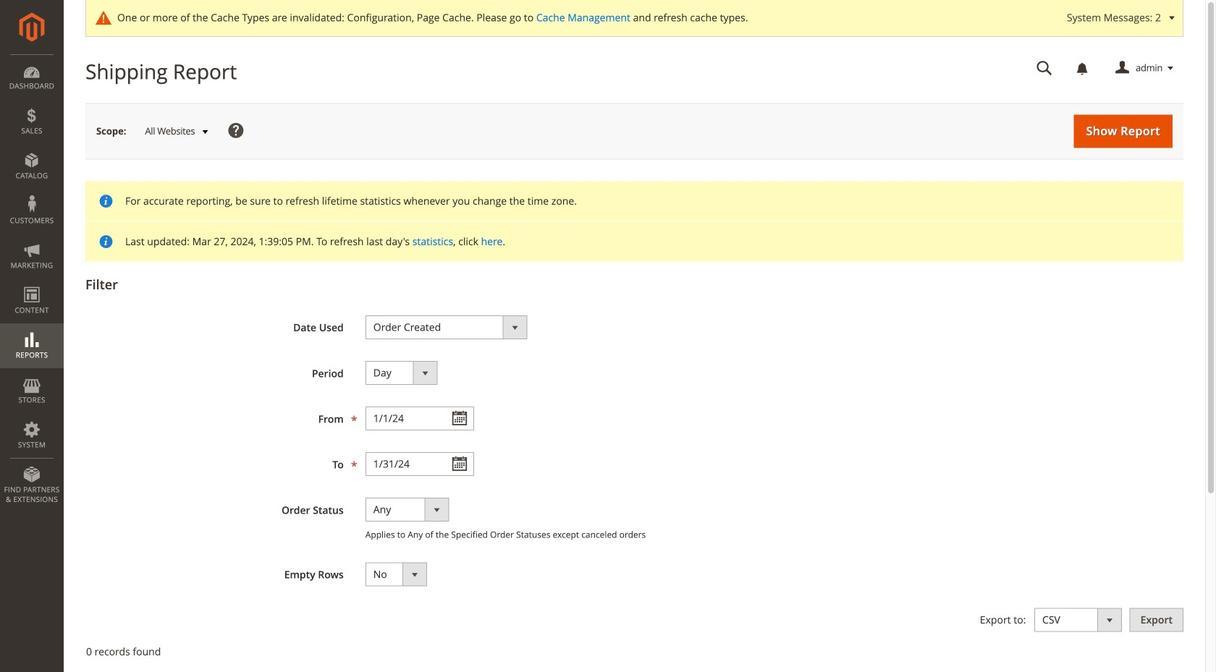 Task type: vqa. For each thing, say whether or not it's contained in the screenshot.
'menu bar'
yes



Task type: describe. For each thing, give the bounding box(es) containing it.
magento admin panel image
[[19, 12, 45, 42]]



Task type: locate. For each thing, give the bounding box(es) containing it.
menu bar
[[0, 54, 64, 512]]

None text field
[[1027, 56, 1063, 81], [366, 407, 474, 431], [1027, 56, 1063, 81], [366, 407, 474, 431]]

None text field
[[366, 453, 474, 477]]



